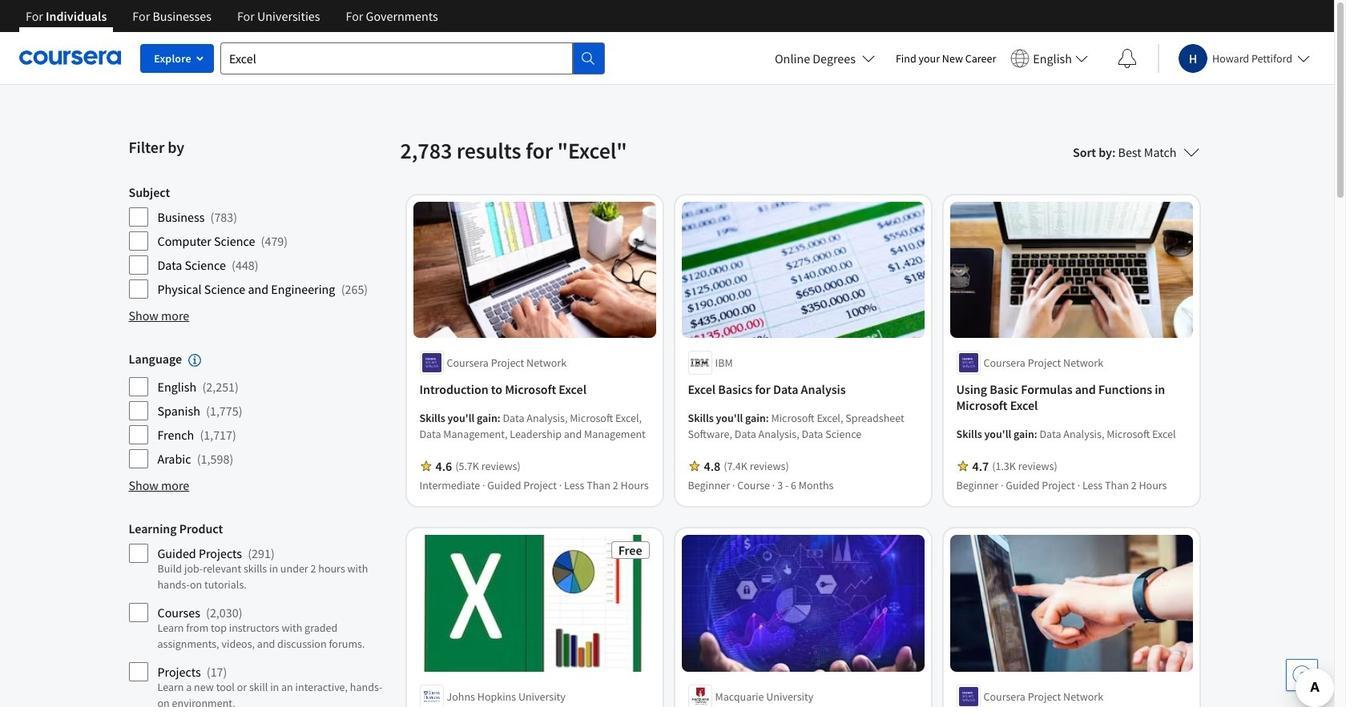 Task type: vqa. For each thing, say whether or not it's contained in the screenshot.
3rd group from the top
yes



Task type: locate. For each thing, give the bounding box(es) containing it.
2 vertical spatial group
[[129, 521, 391, 708]]

2 group from the top
[[129, 351, 391, 470]]

group
[[129, 184, 391, 300], [129, 351, 391, 470], [129, 521, 391, 708]]

banner navigation
[[13, 0, 451, 44]]

information about this filter group image
[[188, 354, 201, 367]]

What do you want to learn? text field
[[220, 42, 573, 74]]

1 vertical spatial group
[[129, 351, 391, 470]]

help center image
[[1293, 666, 1312, 685]]

None search field
[[220, 42, 605, 74]]

3 group from the top
[[129, 521, 391, 708]]

1 group from the top
[[129, 184, 391, 300]]

0 vertical spatial group
[[129, 184, 391, 300]]



Task type: describe. For each thing, give the bounding box(es) containing it.
coursera image
[[19, 45, 121, 71]]



